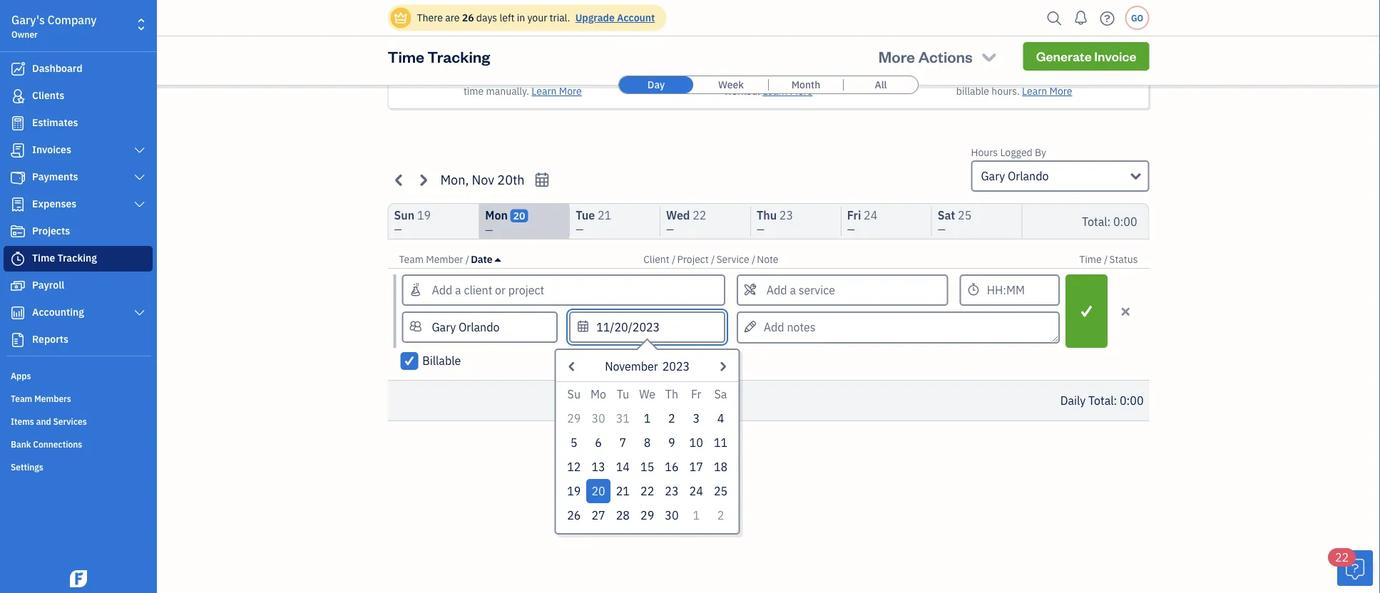 Task type: vqa. For each thing, say whether or not it's contained in the screenshot.
"Daily Total : 0:00"
yes



Task type: describe. For each thing, give the bounding box(es) containing it.
clients link
[[4, 83, 153, 109]]

client image
[[9, 89, 26, 103]]

connections
[[33, 439, 82, 450]]

chevron large down image for accounting
[[133, 307, 146, 319]]

daily
[[1061, 393, 1086, 408]]

su
[[568, 387, 581, 402]]

we
[[639, 387, 656, 402]]

client
[[644, 253, 670, 266]]

mon,
[[441, 171, 469, 188]]

4 button
[[709, 407, 733, 431]]

worked.
[[724, 85, 760, 98]]

projects
[[32, 224, 70, 238]]

wed
[[666, 208, 690, 223]]

staying
[[1051, 73, 1083, 86]]

november
[[605, 359, 658, 374]]

grid containing su
[[562, 382, 733, 528]]

search image
[[1043, 7, 1066, 29]]

invoices inside main element
[[32, 143, 71, 156]]

more actions button
[[866, 39, 1012, 73]]

go to help image
[[1096, 7, 1119, 29]]

team for team member /
[[399, 253, 424, 266]]

get paid for all your time image
[[498, 0, 548, 50]]

generate invoice
[[1036, 48, 1137, 65]]

time tracking link
[[4, 246, 153, 272]]

gary orlando
[[981, 169, 1049, 184]]

status link
[[1110, 253, 1138, 266]]

next day image
[[415, 172, 431, 188]]

— for fri
[[847, 223, 855, 236]]

21 inside tue 21 —
[[598, 208, 611, 223]]

track everything for everyone
[[936, 55, 1094, 70]]

0 vertical spatial time tracking
[[388, 46, 490, 66]]

time tracking inside time tracking link
[[32, 251, 97, 265]]

team member /
[[399, 253, 470, 266]]

learn for invoices
[[763, 85, 788, 98]]

— for wed
[[666, 223, 674, 236]]

on
[[1085, 73, 1096, 86]]

time up clients
[[742, 55, 769, 70]]

20th
[[498, 171, 525, 188]]

mo
[[591, 387, 606, 402]]

dashboard
[[32, 62, 82, 75]]

note link
[[757, 253, 779, 266]]

manually.
[[486, 85, 529, 98]]

billable right a
[[962, 73, 995, 86]]

days
[[476, 11, 497, 24]]

clients
[[32, 89, 64, 102]]

time link
[[1080, 253, 1104, 266]]

apps
[[11, 370, 31, 382]]

16
[[665, 460, 679, 475]]

chart image
[[9, 306, 26, 320]]

of
[[1116, 73, 1125, 86]]

estimates link
[[4, 111, 153, 136]]

logged
[[1001, 146, 1033, 159]]

for for all
[[503, 55, 518, 70]]

21 button
[[611, 479, 635, 504]]

time inside accurately bill your clients for the time you've worked.
[[819, 73, 839, 86]]

sat 25 —
[[938, 208, 972, 236]]

nov
[[472, 171, 494, 188]]

wed 22 —
[[666, 208, 707, 236]]

fr
[[691, 387, 702, 402]]

settings
[[11, 462, 43, 473]]

chevron large down image for payments
[[133, 172, 146, 183]]

bank connections
[[11, 439, 82, 450]]

hours.
[[992, 85, 1020, 98]]

generate invoice button
[[1024, 42, 1150, 71]]

th
[[665, 387, 679, 402]]

Duration text field
[[960, 275, 1060, 306]]

learn more for everyone
[[1022, 85, 1073, 98]]

23 button
[[660, 479, 684, 504]]

2023
[[663, 359, 690, 374]]

generate
[[1036, 48, 1092, 65]]

more inside dropdown button
[[879, 46, 915, 66]]

by inside you can track time with the timer, or by logging time manually.
[[582, 73, 593, 86]]

time / status
[[1080, 253, 1138, 266]]

billable
[[423, 354, 461, 368]]

items
[[11, 416, 34, 427]]

a
[[954, 73, 960, 86]]

13 button
[[586, 455, 611, 479]]

reports link
[[4, 327, 153, 353]]

payment image
[[9, 171, 26, 185]]

by inside don't miss a billable moment by staying on top of billable hours.
[[1037, 73, 1048, 86]]

8
[[644, 436, 651, 451]]

payments link
[[4, 165, 153, 190]]

24 inside button
[[690, 484, 703, 499]]

go button
[[1125, 6, 1150, 30]]

dashboard image
[[9, 62, 26, 76]]

payroll link
[[4, 273, 153, 299]]

the for all
[[525, 73, 540, 86]]

and
[[36, 416, 51, 427]]

day
[[648, 78, 665, 91]]

Add a client or project text field
[[403, 276, 724, 305]]

resource center badge image
[[1338, 551, 1373, 586]]

convert
[[698, 55, 740, 70]]

Add notes text field
[[737, 312, 1060, 344]]

22 inside button
[[641, 484, 654, 499]]

— for sun
[[394, 223, 402, 236]]

0 vertical spatial 29 button
[[562, 407, 586, 431]]

— for mon
[[485, 224, 493, 237]]

0 vertical spatial 1 button
[[635, 407, 660, 431]]

convert time into invoices
[[698, 55, 839, 70]]

don't
[[905, 73, 929, 86]]

10 button
[[684, 431, 709, 455]]

0 vertical spatial tracking
[[428, 46, 490, 66]]

19 inside sun 19 —
[[417, 208, 431, 223]]

12 button
[[562, 455, 586, 479]]

22 inside dropdown button
[[1336, 550, 1349, 565]]

services
[[53, 416, 87, 427]]

chevrondown image
[[980, 46, 999, 66]]

13
[[592, 460, 605, 475]]

1 horizontal spatial 1 button
[[684, 504, 709, 528]]

0 vertical spatial 2 button
[[660, 407, 684, 431]]

3 / from the left
[[711, 253, 715, 266]]

0 vertical spatial total
[[1082, 214, 1108, 229]]

accounting link
[[4, 300, 153, 326]]

14
[[616, 460, 630, 475]]

2 / from the left
[[672, 253, 676, 266]]

billable left the hours.
[[957, 85, 990, 98]]

everything
[[967, 55, 1024, 70]]

tue
[[576, 208, 595, 223]]

0 horizontal spatial :
[[1108, 214, 1111, 229]]

caretup image
[[495, 254, 501, 265]]

cancel image
[[1119, 303, 1133, 320]]

Add a name text field
[[403, 313, 557, 342]]

the for invoices
[[802, 73, 817, 86]]

are
[[445, 11, 460, 24]]

more for track everything for everyone
[[1050, 85, 1073, 98]]

Add a service text field
[[738, 276, 947, 305]]

team for team members
[[11, 393, 32, 405]]

apps link
[[4, 365, 153, 386]]

accurately bill your clients for the time you've worked.
[[667, 73, 871, 98]]

4 / from the left
[[752, 253, 756, 266]]

total : 0:00
[[1082, 214, 1138, 229]]

thu
[[757, 208, 777, 223]]

gary's company owner
[[11, 12, 97, 40]]

0 vertical spatial 30 button
[[586, 407, 611, 431]]

date link
[[471, 253, 501, 266]]

1 horizontal spatial 29 button
[[635, 504, 660, 528]]

timer image
[[9, 252, 26, 266]]

22 button
[[1328, 549, 1373, 586]]

with
[[503, 73, 523, 86]]

by
[[1035, 146, 1047, 159]]

29 for rightmost 29 button
[[641, 508, 654, 523]]

20 inside button
[[592, 484, 605, 499]]

items and services
[[11, 416, 87, 427]]

10
[[690, 436, 703, 451]]

upgrade account link
[[573, 11, 655, 24]]

bank connections link
[[4, 433, 153, 454]]



Task type: locate. For each thing, give the bounding box(es) containing it.
2 down 25 button on the bottom of page
[[718, 508, 724, 523]]

1 vertical spatial time tracking
[[32, 251, 97, 265]]

/ left date
[[466, 253, 470, 266]]

0 vertical spatial 26
[[462, 11, 474, 24]]

0 horizontal spatial 30
[[592, 411, 605, 426]]

0 horizontal spatial 26
[[462, 11, 474, 24]]

more for get paid for all your time
[[559, 85, 582, 98]]

1 horizontal spatial :
[[1114, 393, 1117, 408]]

0:00 up "status" "link"
[[1114, 214, 1138, 229]]

project image
[[9, 225, 26, 239]]

1 vertical spatial 26
[[567, 508, 581, 523]]

1 for the rightmost 1 button
[[693, 508, 700, 523]]

23 down 16 button
[[665, 484, 679, 499]]

more up the don't
[[879, 46, 915, 66]]

2 horizontal spatial 22
[[1336, 550, 1349, 565]]

invoices up month
[[794, 55, 839, 70]]

0 vertical spatial 30
[[592, 411, 605, 426]]

0 horizontal spatial 20
[[513, 209, 525, 223]]

25 down 18 button
[[714, 484, 728, 499]]

6
[[595, 436, 602, 451]]

0 vertical spatial all
[[520, 55, 535, 70]]

week
[[718, 78, 744, 91]]

by left staying
[[1037, 73, 1048, 86]]

0 horizontal spatial learn
[[532, 85, 557, 98]]

7
[[620, 436, 627, 451]]

mon
[[485, 208, 508, 223]]

15
[[641, 460, 654, 475]]

chevron large down image for expenses
[[133, 199, 146, 210]]

1 vertical spatial total
[[1089, 393, 1114, 408]]

12
[[567, 460, 581, 475]]

25 inside sat 25 —
[[958, 208, 972, 223]]

— inside 'mon 20 —'
[[485, 224, 493, 237]]

notifications image
[[1070, 4, 1093, 32]]

11 button
[[709, 431, 733, 455]]

0 horizontal spatial by
[[582, 73, 593, 86]]

2
[[669, 411, 675, 426], [718, 508, 724, 523]]

project link
[[677, 253, 711, 266]]

team down apps
[[11, 393, 32, 405]]

16 button
[[660, 455, 684, 479]]

for down into
[[787, 73, 800, 86]]

20 down the 13 on the bottom left of page
[[592, 484, 605, 499]]

expenses
[[32, 197, 77, 210]]

sat
[[938, 208, 956, 223]]

learn for everyone
[[1022, 85, 1048, 98]]

1 horizontal spatial 2 button
[[709, 504, 733, 528]]

1 vertical spatial 1
[[693, 508, 700, 523]]

company
[[48, 12, 97, 27]]

more right clients
[[790, 85, 813, 98]]

9 button
[[660, 431, 684, 455]]

8 button
[[635, 431, 660, 455]]

for up with
[[503, 55, 518, 70]]

payments
[[32, 170, 78, 183]]

— inside fri 24 —
[[847, 223, 855, 236]]

0 horizontal spatial 25
[[714, 484, 728, 499]]

2 for topmost 2 button
[[669, 411, 675, 426]]

2 horizontal spatial learn more
[[1022, 85, 1073, 98]]

1 down 24 button
[[693, 508, 700, 523]]

2 vertical spatial chevron large down image
[[133, 307, 146, 319]]

30 down 23 button at the bottom left
[[665, 508, 679, 523]]

31 button
[[611, 407, 635, 431]]

1 horizontal spatial 1
[[693, 508, 700, 523]]

team left member
[[399, 253, 424, 266]]

1 vertical spatial 2
[[718, 508, 724, 523]]

24 right fri at right
[[864, 208, 878, 223]]

22 inside the wed 22 —
[[693, 208, 707, 223]]

more down the everyone
[[1050, 85, 1073, 98]]

26 down 19 button
[[567, 508, 581, 523]]

choose a date image
[[534, 172, 550, 188]]

chevron large down image inside accounting "link"
[[133, 307, 146, 319]]

your inside accurately bill your clients for the time you've worked.
[[733, 73, 753, 86]]

2 down th
[[669, 411, 675, 426]]

crown image
[[393, 10, 408, 25]]

26 right are
[[462, 11, 474, 24]]

0 vertical spatial 21
[[598, 208, 611, 223]]

— inside tue 21 —
[[576, 223, 584, 236]]

1 button down 17 button
[[684, 504, 709, 528]]

/ left service
[[711, 253, 715, 266]]

learn more for all
[[532, 85, 582, 98]]

1 learn more from the left
[[532, 85, 582, 98]]

0 horizontal spatial 1 button
[[635, 407, 660, 431]]

2 for the bottom 2 button
[[718, 508, 724, 523]]

for inside accurately bill your clients for the time you've worked.
[[787, 73, 800, 86]]

0 vertical spatial 0:00
[[1114, 214, 1138, 229]]

1 horizontal spatial 24
[[864, 208, 878, 223]]

total up time link
[[1082, 214, 1108, 229]]

30 down mo
[[592, 411, 605, 426]]

week link
[[694, 76, 768, 93]]

1 horizontal spatial tracking
[[428, 46, 490, 66]]

1 horizontal spatial team
[[399, 253, 424, 266]]

/ left "status" "link"
[[1104, 253, 1108, 266]]

0 horizontal spatial for
[[503, 55, 518, 70]]

1 vertical spatial 24
[[690, 484, 703, 499]]

2 by from the left
[[1037, 73, 1048, 86]]

learn down into
[[763, 85, 788, 98]]

0 horizontal spatial your
[[528, 11, 547, 24]]

learn right the hours.
[[1022, 85, 1048, 98]]

/
[[466, 253, 470, 266], [672, 253, 676, 266], [711, 253, 715, 266], [752, 253, 756, 266], [1104, 253, 1108, 266]]

24 down 17 button
[[690, 484, 703, 499]]

0 vertical spatial 23
[[780, 208, 793, 223]]

21 right tue
[[598, 208, 611, 223]]

check image
[[403, 354, 416, 368]]

team
[[399, 253, 424, 266], [11, 393, 32, 405]]

time left you've
[[819, 73, 839, 86]]

chevron large down image inside payments link
[[133, 172, 146, 183]]

0 horizontal spatial time tracking
[[32, 251, 97, 265]]

2 the from the left
[[802, 73, 817, 86]]

1 vertical spatial all
[[875, 78, 887, 91]]

0 horizontal spatial team
[[11, 393, 32, 405]]

23 right thu at the top right of page
[[780, 208, 793, 223]]

25 inside 25 button
[[714, 484, 728, 499]]

0 vertical spatial your
[[528, 11, 547, 24]]

1 vertical spatial team
[[11, 393, 32, 405]]

29
[[567, 411, 581, 426], [641, 508, 654, 523]]

time up the 'you'
[[388, 46, 424, 66]]

bank
[[11, 439, 31, 450]]

0 horizontal spatial all
[[520, 55, 535, 70]]

1 horizontal spatial 26
[[567, 508, 581, 523]]

all right you've
[[875, 78, 887, 91]]

17 button
[[684, 455, 709, 479]]

time inside main element
[[32, 251, 55, 265]]

1 horizontal spatial learn
[[763, 85, 788, 98]]

more actions
[[879, 46, 973, 66]]

1 for top 1 button
[[644, 411, 651, 426]]

1 horizontal spatial 29
[[641, 508, 654, 523]]

or
[[570, 73, 580, 86]]

by right or
[[582, 73, 593, 86]]

1 vertical spatial 30 button
[[660, 504, 684, 528]]

all left your
[[520, 55, 535, 70]]

1 button up 8
[[635, 407, 660, 431]]

3 learn from the left
[[1022, 85, 1048, 98]]

1 horizontal spatial the
[[802, 73, 817, 86]]

0 horizontal spatial learn more
[[532, 85, 582, 98]]

your right bill
[[733, 73, 753, 86]]

24 inside fri 24 —
[[864, 208, 878, 223]]

all
[[520, 55, 535, 70], [875, 78, 887, 91]]

the inside accurately bill your clients for the time you've worked.
[[802, 73, 817, 86]]

chevron large down image
[[133, 145, 146, 156]]

time right timer image
[[32, 251, 55, 265]]

your
[[537, 55, 562, 70]]

1
[[644, 411, 651, 426], [693, 508, 700, 523]]

: up time / status
[[1108, 214, 1111, 229]]

3
[[693, 411, 700, 426]]

19 right sun at the top left of the page
[[417, 208, 431, 223]]

5 / from the left
[[1104, 253, 1108, 266]]

all link
[[844, 76, 918, 93]]

team members link
[[4, 387, 153, 409]]

1 horizontal spatial 2
[[718, 508, 724, 523]]

1 vertical spatial your
[[733, 73, 753, 86]]

account
[[617, 11, 655, 24]]

your right in
[[528, 11, 547, 24]]

time up or
[[564, 55, 591, 70]]

1 vertical spatial 25
[[714, 484, 728, 499]]

21 inside 21 button
[[616, 484, 630, 499]]

23
[[780, 208, 793, 223], [665, 484, 679, 499]]

team inside team members link
[[11, 393, 32, 405]]

track everything for everyone image
[[990, 0, 1040, 50]]

time down paid
[[481, 73, 501, 86]]

2 learn from the left
[[763, 85, 788, 98]]

learn more down your
[[532, 85, 582, 98]]

23 inside 23 button
[[665, 484, 679, 499]]

billable
[[962, 73, 995, 86], [957, 85, 990, 98]]

time
[[388, 46, 424, 66], [564, 55, 591, 70], [742, 55, 769, 70], [32, 251, 55, 265], [1080, 253, 1102, 266]]

accounting
[[32, 306, 84, 319]]

1 / from the left
[[466, 253, 470, 266]]

more down your
[[559, 85, 582, 98]]

/ left "note" 'link'
[[752, 253, 756, 266]]

2 horizontal spatial for
[[1027, 55, 1042, 70]]

accurately
[[667, 73, 714, 86]]

29 for 29 button to the top
[[567, 411, 581, 426]]

— inside thu 23 —
[[757, 223, 765, 236]]

0 vertical spatial invoices
[[794, 55, 839, 70]]

21 down 14
[[616, 484, 630, 499]]

0 horizontal spatial tracking
[[57, 251, 97, 265]]

1 horizontal spatial your
[[733, 73, 753, 86]]

0 vertical spatial chevron large down image
[[133, 172, 146, 183]]

thu 23 —
[[757, 208, 793, 236]]

26 inside "button"
[[567, 508, 581, 523]]

9
[[669, 436, 675, 451]]

more for convert time into invoices
[[790, 85, 813, 98]]

gary's
[[11, 12, 45, 27]]

0 horizontal spatial 2
[[669, 411, 675, 426]]

time tracking down projects link
[[32, 251, 97, 265]]

1 down we
[[644, 411, 651, 426]]

0 horizontal spatial 29
[[567, 411, 581, 426]]

in
[[517, 11, 525, 24]]

0 vertical spatial team
[[399, 253, 424, 266]]

your
[[528, 11, 547, 24], [733, 73, 753, 86]]

1 horizontal spatial 19
[[567, 484, 581, 499]]

expense image
[[9, 198, 26, 212]]

0 vertical spatial 24
[[864, 208, 878, 223]]

1 vertical spatial chevron large down image
[[133, 199, 146, 210]]

for up 'moment'
[[1027, 55, 1042, 70]]

0 horizontal spatial 19
[[417, 208, 431, 223]]

25
[[958, 208, 972, 223], [714, 484, 728, 499]]

20
[[513, 209, 525, 223], [592, 484, 605, 499]]

1 vertical spatial :
[[1114, 393, 1117, 408]]

1 horizontal spatial all
[[875, 78, 887, 91]]

there
[[417, 11, 443, 24]]

1 horizontal spatial learn more
[[763, 85, 813, 98]]

2 chevron large down image from the top
[[133, 199, 146, 210]]

bill
[[717, 73, 730, 86]]

18 button
[[709, 455, 733, 479]]

1 vertical spatial 23
[[665, 484, 679, 499]]

sa
[[715, 387, 727, 402]]

2 button up 9
[[660, 407, 684, 431]]

grid
[[562, 382, 733, 528]]

1 vertical spatial 22
[[641, 484, 654, 499]]

1 horizontal spatial 22
[[693, 208, 707, 223]]

23 inside thu 23 —
[[780, 208, 793, 223]]

29 button down su
[[562, 407, 586, 431]]

get paid for all your time
[[455, 55, 591, 70]]

0:00 right daily at the bottom right of page
[[1120, 393, 1144, 408]]

tracking up 'track' on the top
[[428, 46, 490, 66]]

service
[[717, 253, 750, 266]]

27
[[592, 508, 605, 523]]

0 vertical spatial 1
[[644, 411, 651, 426]]

0 vertical spatial 22
[[693, 208, 707, 223]]

tracking inside main element
[[57, 251, 97, 265]]

chevron large down image
[[133, 172, 146, 183], [133, 199, 146, 210], [133, 307, 146, 319]]

main element
[[0, 0, 193, 594]]

invoices up 'payments'
[[32, 143, 71, 156]]

2 button
[[660, 407, 684, 431], [709, 504, 733, 528]]

: right daily at the bottom right of page
[[1114, 393, 1117, 408]]

20 right mon
[[513, 209, 525, 223]]

chevron large down image inside expenses link
[[133, 199, 146, 210]]

30 button down mo
[[586, 407, 611, 431]]

2 button down 18 button
[[709, 504, 733, 528]]

1 horizontal spatial 30 button
[[660, 504, 684, 528]]

19 inside button
[[567, 484, 581, 499]]

money image
[[9, 279, 26, 293]]

3 chevron large down image from the top
[[133, 307, 146, 319]]

0 vertical spatial 19
[[417, 208, 431, 223]]

—
[[394, 223, 402, 236], [576, 223, 584, 236], [666, 223, 674, 236], [757, 223, 765, 236], [847, 223, 855, 236], [938, 223, 946, 236], [485, 224, 493, 237]]

time left "status" "link"
[[1080, 253, 1102, 266]]

1 vertical spatial 21
[[616, 484, 630, 499]]

learn more down the everyone
[[1022, 85, 1073, 98]]

report image
[[9, 333, 26, 347]]

1 vertical spatial tracking
[[57, 251, 97, 265]]

29 button right 28 at the left bottom of the page
[[635, 504, 660, 528]]

can
[[437, 73, 453, 86]]

the right clients
[[802, 73, 817, 86]]

everyone
[[1044, 55, 1094, 70]]

0 horizontal spatial 21
[[598, 208, 611, 223]]

30 button
[[586, 407, 611, 431], [660, 504, 684, 528]]

learn down your
[[532, 85, 557, 98]]

1 vertical spatial 0:00
[[1120, 393, 1144, 408]]

1 horizontal spatial time tracking
[[388, 46, 490, 66]]

tue 21 —
[[576, 208, 611, 236]]

learn more down into
[[763, 85, 813, 98]]

19 button
[[562, 479, 586, 504]]

tracking
[[428, 46, 490, 66], [57, 251, 97, 265]]

invoice image
[[9, 143, 26, 158]]

0 vertical spatial 2
[[669, 411, 675, 426]]

convert time into invoices image
[[744, 0, 794, 50]]

0 vertical spatial 20
[[513, 209, 525, 223]]

29 down 22 button
[[641, 508, 654, 523]]

items and services link
[[4, 410, 153, 432]]

6 button
[[586, 431, 611, 455]]

20 button
[[586, 479, 611, 504]]

1 horizontal spatial by
[[1037, 73, 1048, 86]]

25 right sat
[[958, 208, 972, 223]]

0 horizontal spatial 30 button
[[586, 407, 611, 431]]

1 vertical spatial 30
[[665, 508, 679, 523]]

0 vertical spatial 29
[[567, 411, 581, 426]]

0 horizontal spatial 22
[[641, 484, 654, 499]]

31
[[616, 411, 630, 426]]

the inside you can track time with the timer, or by logging time manually.
[[525, 73, 540, 86]]

track
[[456, 73, 479, 86]]

sun
[[394, 208, 415, 223]]

go
[[1131, 12, 1144, 24]]

the right with
[[525, 73, 540, 86]]

30 button down 16
[[660, 504, 684, 528]]

previous day image
[[391, 172, 408, 188]]

mon, nov 20th
[[441, 171, 525, 188]]

freshbooks image
[[67, 571, 90, 588]]

2 learn more from the left
[[763, 85, 813, 98]]

gary orlando button
[[971, 161, 1150, 192]]

miss
[[931, 73, 952, 86]]

learn more for invoices
[[763, 85, 813, 98]]

get
[[455, 55, 474, 70]]

for for everyone
[[1027, 55, 1042, 70]]

1 vertical spatial 19
[[567, 484, 581, 499]]

— inside sat 25 —
[[938, 223, 946, 236]]

— for thu
[[757, 223, 765, 236]]

— inside the wed 22 —
[[666, 223, 674, 236]]

1 horizontal spatial for
[[787, 73, 800, 86]]

0 vertical spatial :
[[1108, 214, 1111, 229]]

/ right client
[[672, 253, 676, 266]]

1 vertical spatial 20
[[592, 484, 605, 499]]

1 vertical spatial invoices
[[32, 143, 71, 156]]

1 vertical spatial 1 button
[[684, 504, 709, 528]]

estimate image
[[9, 116, 26, 131]]

0 horizontal spatial 1
[[644, 411, 651, 426]]

tracking down projects link
[[57, 251, 97, 265]]

1 vertical spatial 29
[[641, 508, 654, 523]]

total right daily at the bottom right of page
[[1089, 393, 1114, 408]]

1 the from the left
[[525, 73, 540, 86]]

time down the get
[[464, 85, 484, 98]]

— inside sun 19 —
[[394, 223, 402, 236]]

1 vertical spatial 2 button
[[709, 504, 733, 528]]

1 horizontal spatial 25
[[958, 208, 972, 223]]

invoices
[[794, 55, 839, 70], [32, 143, 71, 156]]

— for sat
[[938, 223, 946, 236]]

4
[[718, 411, 724, 426]]

1 horizontal spatial invoices
[[794, 55, 839, 70]]

time tracking up can
[[388, 46, 490, 66]]

29 up 5 button
[[567, 411, 581, 426]]

2 horizontal spatial learn
[[1022, 85, 1048, 98]]

timer,
[[542, 73, 568, 86]]

invoice
[[1095, 48, 1137, 65]]

— for tue
[[576, 223, 584, 236]]

27 button
[[586, 504, 611, 528]]

1 learn from the left
[[532, 85, 557, 98]]

logging
[[595, 73, 627, 86]]

20 inside 'mon 20 —'
[[513, 209, 525, 223]]

Date in MM/DD/YYYY format text field
[[569, 312, 725, 343]]

1 chevron large down image from the top
[[133, 172, 146, 183]]

0 horizontal spatial the
[[525, 73, 540, 86]]

learn for all
[[532, 85, 557, 98]]

19 down 12
[[567, 484, 581, 499]]

0 horizontal spatial 2 button
[[660, 407, 684, 431]]

2 vertical spatial 22
[[1336, 550, 1349, 565]]

1 by from the left
[[582, 73, 593, 86]]

log time image
[[1079, 304, 1095, 319]]

3 learn more from the left
[[1022, 85, 1073, 98]]



